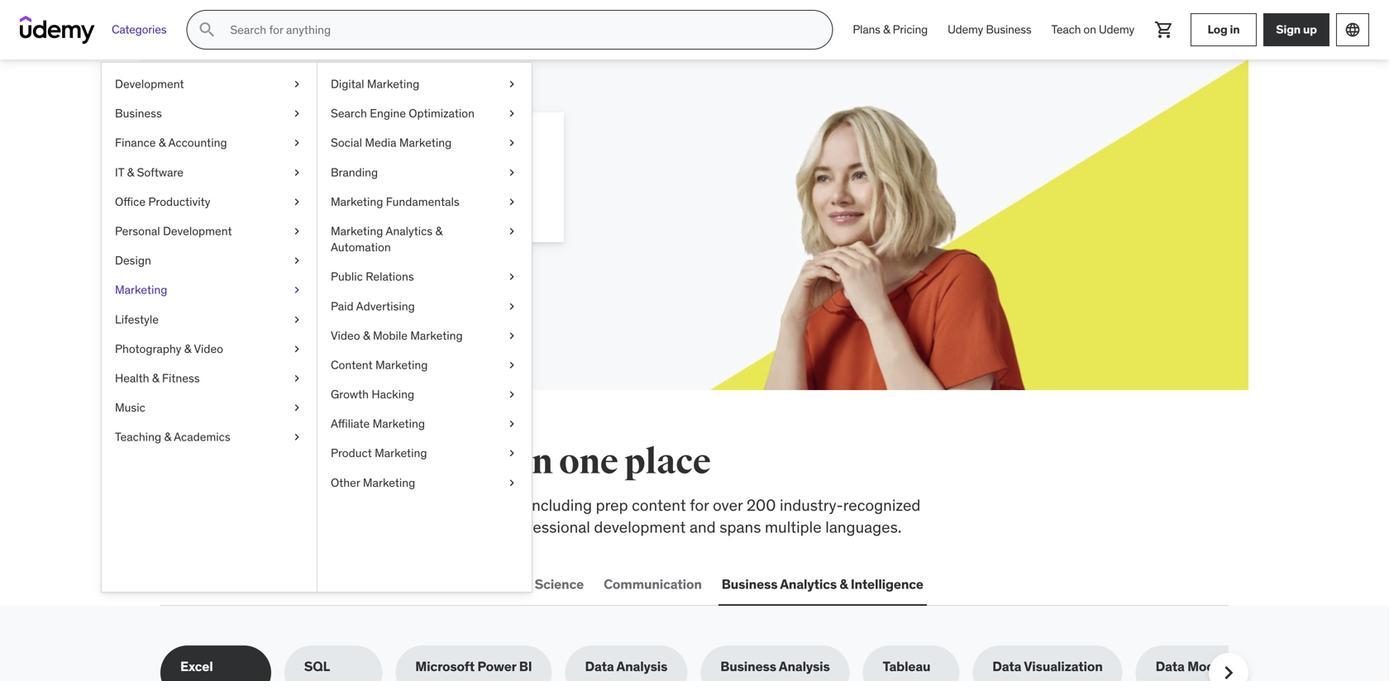 Task type: locate. For each thing, give the bounding box(es) containing it.
1 horizontal spatial analysis
[[779, 659, 830, 676]]

data
[[503, 576, 532, 593], [585, 659, 614, 676], [993, 659, 1022, 676], [1156, 659, 1185, 676]]

data for data analysis
[[585, 659, 614, 676]]

xsmall image inside lifestyle link
[[290, 312, 304, 328]]

analytics down fundamentals
[[386, 224, 433, 239]]

0 horizontal spatial udemy
[[948, 22, 984, 37]]

analytics inside the marketing analytics & automation
[[386, 224, 433, 239]]

engine
[[370, 106, 406, 121]]

xsmall image for health & fitness
[[290, 371, 304, 387]]

development right web
[[195, 576, 277, 593]]

marketing inside 'link'
[[376, 358, 428, 373]]

0 horizontal spatial it
[[115, 165, 124, 180]]

1 horizontal spatial analytics
[[780, 576, 837, 593]]

business analysis
[[721, 659, 830, 676]]

it up office
[[115, 165, 124, 180]]

& left intelligence
[[840, 576, 848, 593]]

personal development
[[115, 224, 232, 239]]

sign
[[1277, 22, 1301, 37]]

categories
[[112, 22, 167, 37]]

& up fitness
[[184, 342, 191, 356]]

&
[[884, 22, 891, 37], [159, 135, 166, 150], [127, 165, 134, 180], [436, 224, 443, 239], [363, 328, 370, 343], [184, 342, 191, 356], [152, 371, 159, 386], [164, 430, 171, 445], [840, 576, 848, 593]]

0 vertical spatial analytics
[[386, 224, 433, 239]]

xsmall image for teaching & academics
[[290, 429, 304, 446]]

log in link
[[1191, 13, 1257, 46]]

xsmall image for social media marketing
[[505, 135, 519, 151]]

marketing up automation
[[331, 224, 383, 239]]

Search for anything text field
[[227, 16, 813, 44]]

development inside button
[[195, 576, 277, 593]]

xsmall image for product marketing
[[505, 446, 519, 462]]

0 horizontal spatial analytics
[[386, 224, 433, 239]]

xsmall image inside "video & mobile marketing" link
[[505, 328, 519, 344]]

topic filters element
[[160, 646, 1266, 682]]

xsmall image inside "paid advertising" link
[[505, 298, 519, 315]]

business analytics & intelligence
[[722, 576, 924, 593]]

xsmall image for other marketing
[[505, 475, 519, 491]]

udemy business link
[[938, 10, 1042, 50]]

xsmall image for growth hacking
[[505, 387, 519, 403]]

xsmall image for content marketing
[[505, 357, 519, 374]]

0 vertical spatial it
[[115, 165, 124, 180]]

skills
[[274, 441, 363, 484], [354, 496, 389, 515]]

data left modeling
[[1156, 659, 1185, 676]]

1 vertical spatial it
[[297, 576, 308, 593]]

analytics down multiple at the bottom right of the page
[[780, 576, 837, 593]]

development link
[[102, 69, 317, 99]]

xsmall image inside content marketing 'link'
[[505, 357, 519, 374]]

it inside button
[[297, 576, 308, 593]]

product marketing
[[331, 446, 427, 461]]

advertising
[[356, 299, 415, 314]]

1 vertical spatial for
[[690, 496, 709, 515]]

$12.99
[[220, 191, 260, 208]]

1 vertical spatial analytics
[[780, 576, 837, 593]]

well-
[[408, 518, 442, 537]]

1 analysis from the left
[[617, 659, 668, 676]]

xsmall image for paid advertising
[[505, 298, 519, 315]]

analysis for data analysis
[[617, 659, 668, 676]]

development down the office productivity link
[[163, 224, 232, 239]]

digital
[[331, 77, 364, 91]]

xsmall image inside 'other marketing' link
[[505, 475, 519, 491]]

data left visualization
[[993, 659, 1022, 676]]

business inside topic filters element
[[721, 659, 777, 676]]

content
[[331, 358, 373, 373]]

optimization
[[409, 106, 475, 121]]

photography & video
[[115, 342, 223, 356]]

xsmall image inside marketing analytics & automation link
[[505, 223, 519, 240]]

& for video
[[184, 342, 191, 356]]

other marketing link
[[318, 469, 532, 498]]

in up "including" in the bottom of the page
[[521, 441, 553, 484]]

paid
[[331, 299, 354, 314]]

finance
[[115, 135, 156, 150]]

industry-
[[780, 496, 844, 515]]

digital marketing link
[[318, 69, 532, 99]]

xsmall image inside 'health & fitness' link
[[290, 371, 304, 387]]

in right log
[[1231, 22, 1241, 37]]

video
[[331, 328, 360, 343], [194, 342, 223, 356]]

xsmall image for photography & video
[[290, 341, 304, 357]]

skills up workplace
[[274, 441, 363, 484]]

teaching & academics link
[[102, 423, 317, 452]]

1 horizontal spatial udemy
[[1099, 22, 1135, 37]]

paid advertising
[[331, 299, 415, 314]]

health & fitness link
[[102, 364, 317, 393]]

xsmall image inside development link
[[290, 76, 304, 92]]

xsmall image inside "product marketing" link
[[505, 446, 519, 462]]

choose a language image
[[1345, 22, 1362, 38]]

mobile
[[373, 328, 408, 343]]

multiple
[[765, 518, 822, 537]]

categories button
[[102, 10, 176, 50]]

0 vertical spatial in
[[1231, 22, 1241, 37]]

business inside button
[[722, 576, 778, 593]]

recognized
[[844, 496, 921, 515]]

& for software
[[127, 165, 134, 180]]

1 horizontal spatial in
[[1231, 22, 1241, 37]]

xsmall image
[[505, 76, 519, 92], [290, 106, 304, 122], [505, 106, 519, 122], [290, 194, 304, 210], [505, 194, 519, 210], [505, 223, 519, 240], [505, 269, 519, 285], [290, 341, 304, 357], [505, 416, 519, 432]]

xsmall image for marketing
[[290, 282, 304, 298]]

data left the 'science'
[[503, 576, 532, 593]]

xsmall image inside public relations link
[[505, 269, 519, 285]]

health & fitness
[[115, 371, 200, 386]]

marketing
[[367, 77, 420, 91], [399, 135, 452, 150], [331, 194, 383, 209], [331, 224, 383, 239], [115, 283, 167, 298], [411, 328, 463, 343], [376, 358, 428, 373], [373, 417, 425, 432], [375, 446, 427, 461], [363, 476, 416, 490]]

xsmall image inside marketing link
[[290, 282, 304, 298]]

marketing down 'with'
[[331, 194, 383, 209]]

analytics
[[386, 224, 433, 239], [780, 576, 837, 593]]

xsmall image inside growth hacking link
[[505, 387, 519, 403]]

for up and
[[690, 496, 709, 515]]

for up the potential
[[299, 132, 338, 166]]

xsmall image inside personal development link
[[290, 223, 304, 240]]

marketing down "paid advertising" link
[[411, 328, 463, 343]]

prep
[[596, 496, 628, 515]]

all
[[160, 441, 209, 484]]

future
[[408, 132, 488, 166]]

& right health at the bottom of the page
[[152, 371, 159, 386]]

accounting
[[168, 135, 227, 150]]

modeling
[[1188, 659, 1246, 676]]

video down lifestyle link
[[194, 342, 223, 356]]

xsmall image inside teaching & academics link
[[290, 429, 304, 446]]

data for data visualization
[[993, 659, 1022, 676]]

development for web
[[195, 576, 277, 593]]

2 analysis from the left
[[779, 659, 830, 676]]

business analytics & intelligence button
[[719, 565, 927, 605]]

xsmall image inside affiliate marketing link
[[505, 416, 519, 432]]

xsmall image for finance & accounting
[[290, 135, 304, 151]]

xsmall image for search engine optimization
[[505, 106, 519, 122]]

0 horizontal spatial video
[[194, 342, 223, 356]]

dec
[[313, 191, 336, 208]]

& right plans on the top right
[[884, 22, 891, 37]]

1 vertical spatial in
[[521, 441, 553, 484]]

other
[[331, 476, 360, 490]]

udemy right on
[[1099, 22, 1135, 37]]

udemy right pricing
[[948, 22, 984, 37]]

communication
[[604, 576, 702, 593]]

xsmall image inside marketing fundamentals link
[[505, 194, 519, 210]]

social media marketing link
[[318, 128, 532, 158]]

xsmall image inside social media marketing link
[[505, 135, 519, 151]]

xsmall image for office productivity
[[290, 194, 304, 210]]

data inside button
[[503, 576, 532, 593]]

2 vertical spatial development
[[195, 576, 277, 593]]

& for academics
[[164, 430, 171, 445]]

data right bi
[[585, 659, 614, 676]]

0 vertical spatial skills
[[274, 441, 363, 484]]

and
[[690, 518, 716, 537]]

science
[[535, 576, 584, 593]]

marketing down video & mobile marketing
[[376, 358, 428, 373]]

& for accounting
[[159, 135, 166, 150]]

xsmall image for design
[[290, 253, 304, 269]]

marketing up to
[[363, 476, 416, 490]]

personal
[[115, 224, 160, 239]]

affiliate
[[331, 417, 370, 432]]

1 vertical spatial skills
[[354, 496, 389, 515]]

starting
[[437, 172, 484, 189]]

marketing up engine
[[367, 77, 420, 91]]

development for personal
[[163, 224, 232, 239]]

marketing analytics & automation
[[331, 224, 443, 255]]

xsmall image for affiliate marketing
[[505, 416, 519, 432]]

growth
[[331, 387, 369, 402]]

data visualization
[[993, 659, 1103, 676]]

xsmall image inside it & software link
[[290, 164, 304, 181]]

analysis
[[617, 659, 668, 676], [779, 659, 830, 676]]

xsmall image inside design link
[[290, 253, 304, 269]]

& up office
[[127, 165, 134, 180]]

lifestyle
[[115, 312, 159, 327]]

teach
[[1052, 22, 1081, 37]]

business
[[986, 22, 1032, 37], [115, 106, 162, 121], [722, 576, 778, 593], [721, 659, 777, 676]]

a
[[380, 172, 387, 189]]

0 horizontal spatial analysis
[[617, 659, 668, 676]]

it for it & software
[[115, 165, 124, 180]]

15.
[[340, 191, 356, 208]]

it for it certifications
[[297, 576, 308, 593]]

udemy image
[[20, 16, 95, 44]]

xsmall image for marketing fundamentals
[[505, 194, 519, 210]]

xsmall image inside digital marketing link
[[505, 76, 519, 92]]

1 vertical spatial development
[[163, 224, 232, 239]]

xsmall image inside business link
[[290, 106, 304, 122]]

skills
[[220, 132, 294, 166]]

1 horizontal spatial for
[[690, 496, 709, 515]]

& right teaching
[[164, 430, 171, 445]]

& for fitness
[[152, 371, 159, 386]]

xsmall image inside the office productivity link
[[290, 194, 304, 210]]

shopping cart with 0 items image
[[1155, 20, 1175, 40]]

xsmall image inside music "link"
[[290, 400, 304, 416]]

public relations link
[[318, 262, 532, 292]]

media
[[365, 135, 397, 150]]

0 horizontal spatial for
[[299, 132, 338, 166]]

video down paid
[[331, 328, 360, 343]]

xsmall image inside search engine optimization link
[[505, 106, 519, 122]]

& left the mobile
[[363, 328, 370, 343]]

xsmall image inside branding link
[[505, 164, 519, 181]]

other marketing
[[331, 476, 416, 490]]

xsmall image
[[290, 76, 304, 92], [290, 135, 304, 151], [505, 135, 519, 151], [290, 164, 304, 181], [505, 164, 519, 181], [290, 223, 304, 240], [290, 253, 304, 269], [290, 282, 304, 298], [505, 298, 519, 315], [290, 312, 304, 328], [505, 328, 519, 344], [505, 357, 519, 374], [290, 371, 304, 387], [505, 387, 519, 403], [290, 400, 304, 416], [290, 429, 304, 446], [505, 446, 519, 462], [505, 475, 519, 491]]

1 horizontal spatial your
[[343, 132, 403, 166]]

lifestyle link
[[102, 305, 317, 335]]

xsmall image inside finance & accounting link
[[290, 135, 304, 151]]

data science
[[503, 576, 584, 593]]

xsmall image for development
[[290, 76, 304, 92]]

web development
[[164, 576, 277, 593]]

academics
[[174, 430, 231, 445]]

& down marketing fundamentals link
[[436, 224, 443, 239]]

xsmall image for lifestyle
[[290, 312, 304, 328]]

1 horizontal spatial it
[[297, 576, 308, 593]]

0 horizontal spatial your
[[268, 172, 293, 189]]

0 vertical spatial your
[[343, 132, 403, 166]]

intelligence
[[851, 576, 924, 593]]

product
[[331, 446, 372, 461]]

xsmall image for video & mobile marketing
[[505, 328, 519, 344]]

0 vertical spatial development
[[115, 77, 184, 91]]

marketing analytics & automation link
[[318, 217, 532, 262]]

0 vertical spatial for
[[299, 132, 338, 166]]

it left certifications on the bottom of the page
[[297, 576, 308, 593]]

xsmall image inside photography & video link
[[290, 341, 304, 357]]

branding link
[[318, 158, 532, 187]]

analytics inside button
[[780, 576, 837, 593]]

udemy
[[948, 22, 984, 37], [1099, 22, 1135, 37]]

microsoft power bi
[[416, 659, 532, 676]]

development down categories dropdown button
[[115, 77, 184, 91]]

xsmall image for digital marketing
[[505, 76, 519, 92]]

skills inside the covering critical workplace skills to technical topics, including prep content for over 200 industry-recognized certifications, our catalog supports well-rounded professional development and spans multiple languages.
[[354, 496, 389, 515]]

fitness
[[162, 371, 200, 386]]

product marketing link
[[318, 439, 532, 469]]

& right finance
[[159, 135, 166, 150]]

skills up supports
[[354, 496, 389, 515]]



Task type: describe. For each thing, give the bounding box(es) containing it.
video & mobile marketing
[[331, 328, 463, 343]]

communication button
[[601, 565, 705, 605]]

analysis for business analysis
[[779, 659, 830, 676]]

potential
[[296, 172, 349, 189]]

xsmall image for it & software
[[290, 164, 304, 181]]

affiliate marketing link
[[318, 410, 532, 439]]

log
[[1208, 22, 1228, 37]]

xsmall image for business
[[290, 106, 304, 122]]

udemy business
[[948, 22, 1032, 37]]

teaching
[[115, 430, 161, 445]]

place
[[625, 441, 711, 484]]

1 vertical spatial your
[[268, 172, 293, 189]]

content marketing link
[[318, 351, 532, 380]]

technical
[[411, 496, 474, 515]]

music link
[[102, 393, 317, 423]]

photography & video link
[[102, 335, 317, 364]]

xsmall image for personal development
[[290, 223, 304, 240]]

xsmall image for music
[[290, 400, 304, 416]]

through
[[263, 191, 310, 208]]

leadership button
[[412, 565, 487, 605]]

plans
[[853, 22, 881, 37]]

finance & accounting link
[[102, 128, 317, 158]]

over
[[713, 496, 743, 515]]

it & software
[[115, 165, 184, 180]]

& inside the marketing analytics & automation
[[436, 224, 443, 239]]

sql
[[304, 659, 330, 676]]

1 horizontal spatial video
[[331, 328, 360, 343]]

growth hacking link
[[318, 380, 532, 410]]

branding
[[331, 165, 378, 180]]

data modeling
[[1156, 659, 1246, 676]]

business for business analytics & intelligence
[[722, 576, 778, 593]]

data for data science
[[503, 576, 532, 593]]

search
[[331, 106, 367, 121]]

digital marketing
[[331, 77, 420, 91]]

one
[[559, 441, 619, 484]]

course.
[[390, 172, 433, 189]]

design
[[115, 253, 151, 268]]

growth hacking
[[331, 387, 415, 402]]

relations
[[366, 269, 414, 284]]

topics,
[[478, 496, 525, 515]]

business for business analysis
[[721, 659, 777, 676]]

social media marketing
[[331, 135, 452, 150]]

bi
[[519, 659, 532, 676]]

business for business
[[115, 106, 162, 121]]

content
[[632, 496, 686, 515]]

design link
[[102, 246, 317, 276]]

office
[[115, 194, 146, 209]]

the
[[215, 441, 268, 484]]

with
[[352, 172, 377, 189]]

marketing down affiliate marketing
[[375, 446, 427, 461]]

power
[[478, 659, 517, 676]]

need
[[435, 441, 515, 484]]

our
[[260, 518, 282, 537]]

teach on udemy
[[1052, 22, 1135, 37]]

search engine optimization link
[[318, 99, 532, 128]]

expand
[[220, 172, 265, 189]]

content marketing
[[331, 358, 428, 373]]

web development button
[[160, 565, 281, 605]]

all the skills you need in one place
[[160, 441, 711, 484]]

web
[[164, 576, 192, 593]]

fundamentals
[[386, 194, 460, 209]]

& inside button
[[840, 576, 848, 593]]

xsmall image for marketing analytics & automation
[[505, 223, 519, 240]]

music
[[115, 400, 145, 415]]

sign up link
[[1264, 13, 1330, 46]]

marketing down hacking
[[373, 417, 425, 432]]

it certifications
[[297, 576, 395, 593]]

marketing up lifestyle
[[115, 283, 167, 298]]

covering
[[160, 496, 223, 515]]

1 udemy from the left
[[948, 22, 984, 37]]

for inside the covering critical workplace skills to technical topics, including prep content for over 200 industry-recognized certifications, our catalog supports well-rounded professional development and spans multiple languages.
[[690, 496, 709, 515]]

software
[[137, 165, 184, 180]]

business link
[[102, 99, 317, 128]]

marketing down search engine optimization link
[[399, 135, 452, 150]]

tableau
[[883, 659, 931, 676]]

just
[[502, 172, 524, 189]]

2 udemy from the left
[[1099, 22, 1135, 37]]

skills for your future expand your potential with a course. starting at just $12.99 through dec 15.
[[220, 132, 524, 208]]

at
[[487, 172, 499, 189]]

xsmall image for public relations
[[505, 269, 519, 285]]

languages.
[[826, 518, 902, 537]]

excel
[[180, 659, 213, 676]]

marketing link
[[102, 276, 317, 305]]

microsoft
[[416, 659, 475, 676]]

hacking
[[372, 387, 415, 402]]

analytics for marketing
[[386, 224, 433, 239]]

for inside skills for your future expand your potential with a course. starting at just $12.99 through dec 15.
[[299, 132, 338, 166]]

submit search image
[[197, 20, 217, 40]]

data for data modeling
[[1156, 659, 1185, 676]]

personal development link
[[102, 217, 317, 246]]

xsmall image for branding
[[505, 164, 519, 181]]

photography
[[115, 342, 181, 356]]

teaching & academics
[[115, 430, 231, 445]]

covering critical workplace skills to technical topics, including prep content for over 200 industry-recognized certifications, our catalog supports well-rounded professional development and spans multiple languages.
[[160, 496, 921, 537]]

it certifications button
[[294, 565, 398, 605]]

& for pricing
[[884, 22, 891, 37]]

analytics for business
[[780, 576, 837, 593]]

marketing inside the marketing analytics & automation
[[331, 224, 383, 239]]

office productivity
[[115, 194, 210, 209]]

plans & pricing
[[853, 22, 928, 37]]

spans
[[720, 518, 761, 537]]

next image
[[1216, 660, 1243, 682]]

paid advertising link
[[318, 292, 532, 321]]

0 horizontal spatial in
[[521, 441, 553, 484]]

200
[[747, 496, 776, 515]]

development
[[594, 518, 686, 537]]

& for mobile
[[363, 328, 370, 343]]



Task type: vqa. For each thing, say whether or not it's contained in the screenshot.
the complete high school and college chemistry link
no



